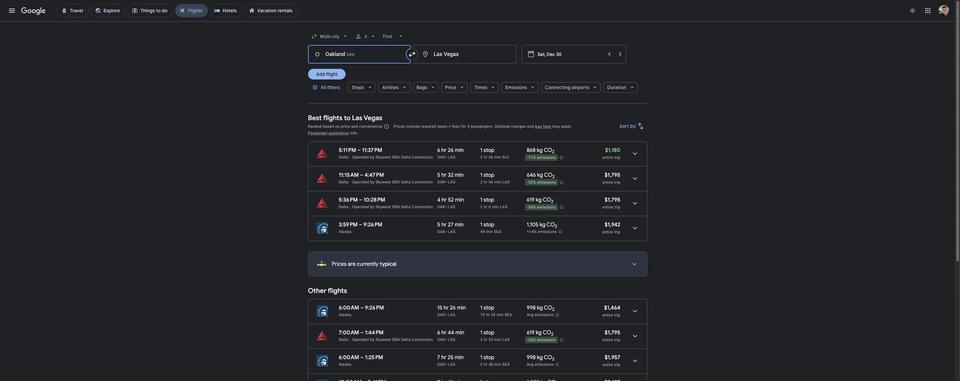 Task type: locate. For each thing, give the bounding box(es) containing it.
3  image from the top
[[350, 338, 351, 343]]

and down las
[[351, 124, 358, 129]]

1 stop flight. element down layover (1 of 1) is a 2 hr 46 min layover at salt lake city international airport in salt lake city. element
[[481, 172, 495, 180]]

– down 32
[[446, 180, 448, 185]]

1 stop flight. element down 40
[[481, 380, 495, 382]]

1 stop flight. element up 10
[[481, 305, 495, 313]]

5
[[438, 172, 441, 179], [438, 222, 441, 228]]

slc
[[503, 155, 510, 160]]

and left the "bag"
[[528, 124, 534, 129]]

1 6:00 am from the top
[[339, 305, 359, 312]]

5 stop from the top
[[484, 305, 495, 312]]

3 skywest from the top
[[376, 205, 391, 210]]

1:44 pm
[[365, 330, 384, 337]]

0 vertical spatial $1,795
[[605, 172, 621, 179]]

– right departure time: 5:11 pm. text field
[[358, 147, 361, 154]]

1 vertical spatial lax
[[500, 205, 508, 210]]

9:26 pm
[[364, 222, 383, 228], [365, 305, 384, 312]]

trip inside $1,464 entire trip
[[615, 313, 621, 318]]

0 vertical spatial 619
[[527, 197, 535, 204]]

0 vertical spatial 6
[[438, 147, 441, 154]]

trip for 6 hr 44 min
[[615, 338, 621, 343]]

total duration 7 hr 41 min. element
[[438, 380, 481, 382]]

1 down 10
[[481, 330, 483, 337]]

0 vertical spatial prices
[[394, 124, 406, 129]]

7 1 from the top
[[481, 355, 483, 361]]

6 1 from the top
[[481, 330, 483, 337]]

3 operated by skywest dba delta connection from the top
[[352, 205, 433, 210]]

trip for 6 hr 26 min
[[615, 156, 621, 160]]

$1,942 entire trip
[[603, 222, 621, 235]]

4 oak from the top
[[438, 230, 446, 234]]

1 vertical spatial avg
[[527, 363, 534, 367]]

3 $1,795 entire trip from the top
[[603, 330, 621, 343]]

1 for 6 hr 26 min
[[481, 147, 483, 154]]

oak down 4
[[438, 205, 446, 210]]

Arrival time: 1:25 PM. text field
[[365, 355, 383, 361]]

lax inside the 1 stop 3 hr 53 min lax
[[503, 338, 510, 343]]

operated by skywest dba delta connection for 10:28 pm
[[352, 205, 433, 210]]

1 stop 48 min sea
[[481, 222, 502, 234]]

2107 US dollars text field
[[605, 380, 621, 382]]

1 619 from the top
[[527, 197, 535, 204]]

hr inside the 6 hr 26 min oak – las
[[442, 147, 447, 154]]

– inside 6 hr 44 min oak – las
[[446, 338, 448, 343]]

1795 us dollars text field left flight details. leaves oakland international airport at 5:36 pm on saturday, december 30 and arrives at harry reid international airport at 10:28 pm on saturday, december 30. image
[[605, 197, 621, 204]]

Arrival time: 5:41 PM. text field
[[368, 380, 386, 382]]

1 avg from the top
[[527, 313, 534, 318]]

learn more about ranking image
[[384, 124, 390, 130]]

3 entire from the top
[[603, 205, 614, 210]]

trip down $1,180
[[615, 156, 621, 160]]

1 998 kg co 2 from the top
[[527, 305, 555, 313]]

3 $1,795 from the top
[[605, 330, 621, 337]]

entire down $1,795 text box
[[603, 338, 614, 343]]

sea inside 1 stop 48 min sea
[[495, 230, 502, 234]]

11:15 am – 4:47 pm
[[339, 172, 384, 179]]

flight details. leaves oakland international airport at 11:15 am on saturday, december 30 and arrives at harry reid international airport at 4:47 pm on saturday, december 30. image
[[627, 171, 643, 187]]

1 up 48
[[481, 222, 483, 228]]

7 entire from the top
[[603, 363, 614, 368]]

lax inside 1 stop 2 hr 46 min lax
[[503, 180, 510, 185]]

Departure text field
[[538, 45, 604, 63]]

$1,180 entire trip
[[603, 147, 621, 160]]

7:00 am – 1:44 pm
[[339, 330, 384, 337]]

2 operated from the top
[[352, 180, 369, 185]]

co for 6 hr 26 min
[[544, 147, 553, 154]]

dba for 5:11 pm – 11:37 pm
[[392, 155, 400, 160]]

sea inside the 1 stop 10 hr 45 min sea
[[505, 313, 513, 318]]

-36% emissions for 6 hr 44 min
[[527, 338, 556, 343]]

leaves oakland international airport at 5:36 pm on saturday, december 30 and arrives at harry reid international airport at 10:28 pm on saturday, december 30. element
[[339, 197, 386, 204]]

0 vertical spatial flights
[[323, 114, 343, 122]]

stop up layover (1 of 1) is a 2 hr 46 min layover at los angeles international airport in los angeles. element
[[484, 172, 495, 179]]

flight details. leaves oakland international airport at 5:36 pm on saturday, december 30 and arrives at harry reid international airport at 10:28 pm on saturday, december 30. image
[[627, 196, 643, 212]]

min right 52
[[455, 197, 464, 204]]

co inside 868 kg co 2
[[544, 147, 553, 154]]

las down total duration 6 hr 26 min. element
[[448, 155, 456, 160]]

min left slc on the top of page
[[495, 155, 502, 160]]

2 vertical spatial 6
[[438, 330, 441, 337]]

las down 27
[[448, 230, 456, 234]]

min inside 1 stop 2 hr 46 min slc
[[495, 155, 502, 160]]

1 vertical spatial $1,795
[[605, 197, 621, 204]]

5 entire from the top
[[603, 313, 614, 318]]

avg right layover (1 of 1) is a 2 hr 40 min layover at seattle-tacoma international airport in seattle. element
[[527, 363, 534, 367]]

3 connection from the top
[[412, 205, 433, 210]]

$1,464 entire trip
[[603, 305, 621, 318]]

7
[[438, 355, 440, 361]]

min inside 7 hr 25 min oak – las
[[455, 355, 464, 361]]

2 - from the top
[[527, 180, 529, 185]]

min inside 5 hr 27 min oak – las
[[455, 222, 464, 228]]

hr left 44
[[442, 330, 447, 337]]

1 operated from the top
[[352, 155, 369, 160]]

868 kg co 2
[[527, 147, 555, 155]]

1 619 kg co 2 from the top
[[527, 197, 554, 205]]

entire for 15 hr 26 min
[[603, 313, 614, 318]]

alaska down departure time: 6:00 am. text field
[[339, 313, 352, 318]]

avg
[[527, 313, 534, 318], [527, 363, 534, 367]]

skywest down 11:37 pm
[[376, 155, 391, 160]]

1 inside 1 stop 2 hr 46 min slc
[[481, 147, 483, 154]]

0 vertical spatial avg
[[527, 313, 534, 318]]

2 avg emissions from the top
[[527, 363, 554, 367]]

2 inside 1 stop 2 hr 6 min lax
[[481, 205, 483, 210]]

$1,795 left flight details. leaves oakland international airport at 5:36 pm on saturday, december 30 and arrives at harry reid international airport at 10:28 pm on saturday, december 30. image
[[605, 197, 621, 204]]

4 by from the top
[[371, 338, 375, 343]]

2 operated by skywest dba delta connection from the top
[[352, 180, 433, 185]]

co for 4 hr 52 min
[[543, 197, 552, 204]]

times
[[475, 85, 488, 91]]

2 vertical spatial $1,795 entire trip
[[603, 330, 621, 343]]

prices inside prices include required taxes + fees for 3 passengers. optional charges and bag fees may apply. passenger assistance
[[394, 124, 406, 129]]

2 inside 1,105 kg co 2
[[555, 224, 558, 230]]

0 vertical spatial -36% emissions
[[527, 205, 556, 210]]

hr down prices include required taxes + fees for 3 passengers. optional charges and bag fees may apply. passenger assistance
[[442, 147, 447, 154]]

entire down $1,942
[[603, 230, 614, 235]]

1 skywest from the top
[[376, 155, 391, 160]]

1 vertical spatial $1,795 entire trip
[[603, 197, 621, 210]]

las down 44
[[448, 338, 456, 343]]

1 vertical spatial 3
[[468, 124, 470, 129]]

2 horizontal spatial 3
[[481, 338, 483, 343]]

las down 25
[[448, 363, 456, 367]]

5 inside 5 hr 32 min oak – las
[[438, 172, 441, 179]]

total duration 5 hr 32 min. element
[[438, 172, 481, 180]]

$1,942
[[605, 222, 621, 228]]

26 for 6
[[448, 147, 454, 154]]

1 vertical spatial 6
[[489, 205, 491, 210]]

bags
[[417, 85, 428, 91]]

taxes
[[438, 124, 448, 129]]

1 inside the 1 stop 10 hr 45 min sea
[[481, 305, 483, 312]]

oak inside 15 hr 26 min oak – las
[[438, 313, 446, 318]]

0 vertical spatial 1795 us dollars text field
[[605, 172, 621, 179]]

by down 4:47 pm text field
[[371, 180, 375, 185]]

2 inside 646 kg co 2
[[553, 174, 555, 180]]

0 vertical spatial alaska
[[339, 230, 352, 234]]

hr inside the 4 hr 52 min oak – las
[[442, 197, 447, 204]]

2 skywest from the top
[[376, 180, 391, 185]]

lax right 53
[[503, 338, 510, 343]]

1 998 from the top
[[527, 305, 536, 312]]

Departure time: 7:00 AM. text field
[[339, 330, 359, 337]]

 image down 5:11 pm
[[350, 155, 351, 160]]

1 vertical spatial 998
[[527, 355, 536, 361]]

46 left slc on the top of page
[[489, 155, 494, 160]]

6 hr 44 min oak – las
[[438, 330, 465, 343]]

las inside 7 hr 25 min oak – las
[[448, 363, 456, 367]]

1 vertical spatial 998 kg co 2
[[527, 355, 555, 362]]

sea for 7 hr 25 min
[[503, 363, 510, 367]]

stop inside the 1 stop 3 hr 53 min lax
[[484, 330, 495, 337]]

5 for 5 hr 32 min
[[438, 172, 441, 179]]

oak inside 5 hr 27 min oak – las
[[438, 230, 446, 234]]

layover (1 of 1) is a 2 hr 40 min layover at seattle-tacoma international airport in seattle. element
[[481, 362, 524, 368]]

- for 5 hr 32 min
[[527, 180, 529, 185]]

1 dba from the top
[[392, 155, 400, 160]]

3 by from the top
[[371, 205, 375, 210]]

2 entire from the top
[[603, 180, 614, 185]]

6 trip from the top
[[615, 338, 621, 343]]

2 las from the top
[[448, 180, 456, 185]]

–
[[358, 147, 361, 154], [446, 155, 448, 160], [360, 172, 364, 179], [446, 180, 448, 185], [359, 197, 363, 204], [446, 205, 448, 210], [359, 222, 362, 228], [446, 230, 448, 234], [361, 305, 364, 312], [446, 313, 448, 318], [361, 330, 364, 337], [446, 338, 448, 343], [361, 355, 364, 361], [446, 363, 448, 367]]

entire left flight details. leaves oakland international airport at 11:15 am on saturday, december 30 and arrives at harry reid international airport at 4:47 pm on saturday, december 30. icon
[[603, 180, 614, 185]]

- down 868
[[527, 156, 529, 160]]

2 inside 868 kg co 2
[[553, 149, 555, 155]]

2 36% from the top
[[529, 338, 536, 343]]

2 inside 1 stop 2 hr 40 min sea
[[481, 363, 483, 367]]

flights up based
[[323, 114, 343, 122]]

operated by skywest dba delta connection down 10:28 pm
[[352, 205, 433, 210]]

connection left the 4 hr 52 min oak – las
[[412, 205, 433, 210]]

5 left 32
[[438, 172, 441, 179]]

- for 6 hr 44 min
[[527, 338, 529, 343]]

1 stop flight. element
[[481, 147, 495, 155], [481, 172, 495, 180], [481, 197, 495, 205], [481, 222, 495, 229], [481, 305, 495, 313], [481, 330, 495, 338], [481, 355, 495, 362], [481, 380, 495, 382]]

oak down 7
[[438, 363, 446, 367]]

6 inside 6 hr 44 min oak – las
[[438, 330, 441, 337]]

Arrival time: 10:28 PM. text field
[[364, 197, 386, 204]]

1 horizontal spatial fees
[[544, 124, 552, 129]]

1 vertical spatial 1795 us dollars text field
[[605, 197, 621, 204]]

by down 10:28 pm
[[371, 205, 375, 210]]

9:26 pm inside 6:00 am – 9:26 pm alaska
[[365, 305, 384, 312]]

operated down the 5:36 pm – 10:28 pm on the left of page
[[352, 205, 369, 210]]

2 vertical spatial $1,795
[[605, 330, 621, 337]]

hr left 45
[[486, 313, 490, 318]]

leaves oakland international airport at 5:11 pm on saturday, december 30 and arrives at harry reid international airport at 11:37 pm on saturday, december 30. element
[[339, 147, 383, 154]]

5 oak from the top
[[438, 313, 446, 318]]

6 oak from the top
[[438, 338, 446, 343]]

1 inside the 1 stop 3 hr 53 min lax
[[481, 330, 483, 337]]

hr left 53
[[484, 338, 488, 343]]

2 619 from the top
[[527, 330, 535, 337]]

stop inside 1 stop 2 hr 46 min slc
[[484, 147, 495, 154]]

0 vertical spatial 6:00 am
[[339, 305, 359, 312]]

619 kg co 2
[[527, 197, 554, 205], [527, 330, 554, 338]]

$1,464
[[605, 305, 621, 312]]

oak for 7 hr 25 min
[[438, 363, 446, 367]]

$1,795 entire trip left flight details. leaves oakland international airport at 11:15 am on saturday, december 30 and arrives at harry reid international airport at 4:47 pm on saturday, december 30. icon
[[603, 172, 621, 185]]

1 vertical spatial  image
[[350, 180, 351, 185]]

– inside the 6 hr 26 min oak – las
[[446, 155, 448, 160]]

2 stop from the top
[[484, 172, 495, 179]]

hr inside 5 hr 32 min oak – las
[[442, 172, 447, 179]]

46 for 6 hr 26 min
[[489, 155, 494, 160]]

alaska inside 6:00 am – 1:25 pm alaska
[[339, 363, 352, 367]]

1 46 from the top
[[489, 155, 494, 160]]

53
[[489, 338, 494, 343]]

hr
[[442, 147, 447, 154], [484, 155, 488, 160], [442, 172, 447, 179], [484, 180, 488, 185], [442, 197, 447, 204], [484, 205, 488, 210], [442, 222, 447, 228], [444, 305, 449, 312], [486, 313, 490, 318], [442, 330, 447, 337], [484, 338, 488, 343], [442, 355, 447, 361], [484, 363, 488, 367]]

2 -36% emissions from the top
[[527, 338, 556, 343]]

0 horizontal spatial prices
[[332, 261, 347, 268]]

connecting airports button
[[541, 80, 601, 95]]

1 vertical spatial alaska
[[339, 313, 352, 318]]

3:59 pm
[[339, 222, 358, 228]]

to
[[344, 114, 351, 122]]

6
[[438, 147, 441, 154], [489, 205, 491, 210], [438, 330, 441, 337]]

stop inside 1 stop 2 hr 6 min lax
[[484, 197, 495, 204]]

46 inside 1 stop 2 hr 46 min slc
[[489, 155, 494, 160]]

entire inside $1,942 entire trip
[[603, 230, 614, 235]]

min right 44
[[456, 330, 465, 337]]

2 oak from the top
[[438, 180, 446, 185]]

1 connection from the top
[[412, 155, 433, 160]]

5 1 stop flight. element from the top
[[481, 305, 495, 313]]

kg for 5 hr 32 min
[[538, 172, 543, 179]]

0 vertical spatial 9:26 pm
[[364, 222, 383, 228]]

3 1 from the top
[[481, 197, 483, 204]]

co inside 1,105 kg co 2
[[547, 222, 555, 228]]

5 for 5 hr 27 min
[[438, 222, 441, 228]]

connection
[[412, 155, 433, 160], [412, 180, 433, 185], [412, 205, 433, 210], [412, 338, 433, 343]]

entire inside '$1,180 entire trip'
[[603, 156, 614, 160]]

entire
[[603, 156, 614, 160], [603, 180, 614, 185], [603, 205, 614, 210], [603, 230, 614, 235], [603, 313, 614, 318], [603, 338, 614, 343], [603, 363, 614, 368]]

6 inside 1 stop 2 hr 6 min lax
[[489, 205, 491, 210]]

0 vertical spatial  image
[[350, 155, 351, 160]]

alaska
[[339, 230, 352, 234], [339, 313, 352, 318], [339, 363, 352, 367]]

1 vertical spatial 26
[[450, 305, 456, 312]]

operated by skywest dba delta connection for 4:47 pm
[[352, 180, 433, 185]]

1 vertical spatial 6:00 am
[[339, 355, 359, 361]]

flight
[[326, 71, 338, 77]]

flight details. leaves oakland international airport at 6:00 am on saturday, december 30 and arrives at harry reid international airport at 9:26 pm on saturday, december 30. image
[[627, 304, 643, 320]]

868
[[527, 147, 536, 154]]

charges
[[512, 124, 526, 129]]

avg for 15 hr 26 min
[[527, 313, 534, 318]]

– left 9:26 pm text box
[[361, 305, 364, 312]]

7 1 stop flight. element from the top
[[481, 355, 495, 362]]

oak up 7
[[438, 338, 446, 343]]

bag
[[536, 124, 542, 129]]

1 $1,795 from the top
[[605, 172, 621, 179]]

48
[[481, 230, 485, 234]]

2 1 from the top
[[481, 172, 483, 179]]

sea
[[495, 230, 502, 234], [505, 313, 513, 318], [503, 363, 510, 367]]

las inside the 4 hr 52 min oak – las
[[448, 205, 456, 210]]

3 alaska from the top
[[339, 363, 352, 367]]

1 vertical spatial flights
[[328, 287, 347, 295]]

entire for 5 hr 27 min
[[603, 230, 614, 235]]

stop inside the 1 stop 10 hr 45 min sea
[[484, 305, 495, 312]]

1 and from the left
[[351, 124, 358, 129]]

1 by from the top
[[371, 155, 375, 160]]

-
[[527, 156, 529, 160], [527, 180, 529, 185], [527, 205, 529, 210], [527, 338, 529, 343]]

26 inside 15 hr 26 min oak – las
[[450, 305, 456, 312]]

hr left 40
[[484, 363, 488, 367]]

– left arrival time: 1:25 pm. text box
[[361, 355, 364, 361]]

0 vertical spatial 998
[[527, 305, 536, 312]]

min inside 6 hr 44 min oak – las
[[456, 330, 465, 337]]

3 oak from the top
[[438, 205, 446, 210]]

alaska for 15 hr 26 min
[[339, 313, 352, 318]]

stop up layover (1 of 1) is a 2 hr 46 min layover at salt lake city international airport in salt lake city. element
[[484, 147, 495, 154]]

operated by skywest dba delta connection down 1:44 pm at the left bottom of page
[[352, 338, 433, 343]]

1 stop from the top
[[484, 147, 495, 154]]

- right layover (1 of 1) is a 3 hr 53 min layover at los angeles international airport in los angeles. element
[[527, 338, 529, 343]]

min right 45
[[497, 313, 504, 318]]

by for 1:44 pm
[[371, 338, 375, 343]]

998 for 15 hr 26 min
[[527, 305, 536, 312]]

trip
[[615, 156, 621, 160], [615, 180, 621, 185], [615, 205, 621, 210], [615, 230, 621, 235], [615, 313, 621, 318], [615, 338, 621, 343], [615, 363, 621, 368]]

hr up 1 stop 48 min sea
[[484, 205, 488, 210]]

3 operated from the top
[[352, 205, 369, 210]]

kg inside 868 kg co 2
[[537, 147, 543, 154]]

kg for 6 hr 44 min
[[536, 330, 542, 337]]

26 inside the 6 hr 26 min oak – las
[[448, 147, 454, 154]]

min
[[455, 147, 464, 154], [495, 155, 502, 160], [455, 172, 464, 179], [495, 180, 502, 185], [455, 197, 464, 204], [492, 205, 499, 210], [455, 222, 464, 228], [486, 230, 493, 234], [457, 305, 466, 312], [497, 313, 504, 318], [456, 330, 465, 337], [495, 338, 502, 343], [455, 355, 464, 361], [495, 363, 502, 367]]

2 998 from the top
[[527, 355, 536, 361]]

stop
[[484, 147, 495, 154], [484, 172, 495, 179], [484, 197, 495, 204], [484, 222, 495, 228], [484, 305, 495, 312], [484, 330, 495, 337], [484, 355, 495, 361]]

co for 5 hr 27 min
[[547, 222, 555, 228]]

7 trip from the top
[[615, 363, 621, 368]]

stop for 6 hr 26 min
[[484, 147, 495, 154]]

1 trip from the top
[[615, 156, 621, 160]]

oak inside the 4 hr 52 min oak – las
[[438, 205, 446, 210]]

– inside the 4 hr 52 min oak – las
[[446, 205, 448, 210]]

– inside 5 hr 32 min oak – las
[[446, 180, 448, 185]]

1 stop flight. element for 6 hr 26 min
[[481, 147, 495, 155]]

1 inside 1 stop 2 hr 6 min lax
[[481, 197, 483, 204]]

kg inside 646 kg co 2
[[538, 172, 543, 179]]

kg for 5 hr 27 min
[[540, 222, 546, 228]]

1 - from the top
[[527, 156, 529, 160]]

min up 1 stop 48 min sea
[[492, 205, 499, 210]]

Departure time: 6:00 AM. text field
[[339, 355, 359, 361]]

flights
[[323, 114, 343, 122], [328, 287, 347, 295]]

 image
[[350, 155, 351, 160], [350, 180, 351, 185], [350, 338, 351, 343]]

2 46 from the top
[[489, 180, 494, 185]]

1 oak from the top
[[438, 155, 446, 160]]

0 vertical spatial sea
[[495, 230, 502, 234]]

25
[[448, 355, 454, 361]]

1 horizontal spatial prices
[[394, 124, 406, 129]]

assistance
[[329, 131, 349, 136]]

- for 6 hr 26 min
[[527, 156, 529, 160]]

hr inside 1 stop 2 hr 40 min sea
[[484, 363, 488, 367]]

flights for other
[[328, 287, 347, 295]]

26 down prices include required taxes + fees for 3 passengers. optional charges and bag fees may apply. passenger assistance
[[448, 147, 454, 154]]

trip inside '$1,180 entire trip'
[[615, 156, 621, 160]]

27
[[448, 222, 454, 228]]

connection left 6 hr 44 min oak – las
[[412, 338, 433, 343]]

total duration 15 hr 26 min. element
[[438, 305, 481, 313]]

las
[[448, 155, 456, 160], [448, 180, 456, 185], [448, 205, 456, 210], [448, 230, 456, 234], [448, 313, 456, 318], [448, 338, 456, 343], [448, 363, 456, 367]]

 image for 5:11 pm
[[350, 155, 351, 160]]

fees right the "bag"
[[544, 124, 552, 129]]

46
[[489, 155, 494, 160], [489, 180, 494, 185]]

emissions
[[537, 156, 556, 160], [537, 180, 556, 185], [537, 205, 556, 210], [538, 230, 557, 234], [535, 313, 554, 318], [537, 338, 556, 343], [535, 363, 554, 367]]

4 connection from the top
[[412, 338, 433, 343]]

kg for 4 hr 52 min
[[536, 197, 542, 204]]

5 las from the top
[[448, 313, 456, 318]]

trip inside $1,942 entire trip
[[615, 230, 621, 235]]

prices include required taxes + fees for 3 passengers. optional charges and bag fees may apply. passenger assistance
[[308, 124, 572, 136]]

1 up layover (1 of 1) is a 2 hr 46 min layover at salt lake city international airport in salt lake city. element
[[481, 147, 483, 154]]

stop inside 1 stop 2 hr 40 min sea
[[484, 355, 495, 361]]

1 -36% emissions from the top
[[527, 205, 556, 210]]

trip left flight details. leaves oakland international airport at 11:15 am on saturday, december 30 and arrives at harry reid international airport at 4:47 pm on saturday, december 30. icon
[[615, 180, 621, 185]]

3 dba from the top
[[392, 205, 400, 210]]

2 5 from the top
[[438, 222, 441, 228]]

5 trip from the top
[[615, 313, 621, 318]]

2  image from the top
[[350, 180, 351, 185]]

0 vertical spatial 26
[[448, 147, 454, 154]]

2 avg from the top
[[527, 363, 534, 367]]

6:00 am inside 6:00 am – 1:25 pm alaska
[[339, 355, 359, 361]]

1 up layover (1 of 1) is a 2 hr 40 min layover at seattle-tacoma international airport in seattle. element
[[481, 355, 483, 361]]

all
[[321, 85, 326, 91]]

bags button
[[413, 80, 439, 95]]

1 inside 1 stop 2 hr 40 min sea
[[481, 355, 483, 361]]

entire up $1,942
[[603, 205, 614, 210]]

connection for 5 hr 32 min
[[412, 180, 433, 185]]

1 vertical spatial avg emissions
[[527, 363, 554, 367]]

typical
[[380, 261, 397, 268]]

6 stop from the top
[[484, 330, 495, 337]]

6 inside the 6 hr 26 min oak – las
[[438, 147, 441, 154]]

trip for 5 hr 27 min
[[615, 230, 621, 235]]

oak down total duration 6 hr 26 min. element
[[438, 155, 446, 160]]

3 - from the top
[[527, 205, 529, 210]]

min right the 15
[[457, 305, 466, 312]]

las for 6 hr 44 min
[[448, 338, 456, 343]]

4 1 from the top
[[481, 222, 483, 228]]

best flights to las vegas
[[308, 114, 383, 122]]

15
[[438, 305, 443, 312]]

0 vertical spatial lax
[[503, 180, 510, 185]]

2 vertical spatial alaska
[[339, 363, 352, 367]]

hr inside the 1 stop 3 hr 53 min lax
[[484, 338, 488, 343]]

6:00 am for 9:26 pm
[[339, 305, 359, 312]]

Arrival time: 9:26 PM. text field
[[365, 305, 384, 312]]

6:00 am inside 6:00 am – 9:26 pm alaska
[[339, 305, 359, 312]]

1464 US dollars text field
[[605, 305, 621, 312]]

1 vertical spatial 36%
[[529, 338, 536, 343]]

by down the arrival time: 1:44 pm. text box on the left of page
[[371, 338, 375, 343]]

hr inside 1 stop 2 hr 6 min lax
[[484, 205, 488, 210]]

operated for 5:36 pm
[[352, 205, 369, 210]]

1795 US dollars text field
[[605, 330, 621, 337]]

None search field
[[308, 29, 648, 104]]

- up "1,105"
[[527, 205, 529, 210]]

3 inside 'popup button'
[[365, 34, 367, 39]]

– inside 5 hr 27 min oak – las
[[446, 230, 448, 234]]

oak inside the 6 hr 26 min oak – las
[[438, 155, 446, 160]]

2 1 stop flight. element from the top
[[481, 172, 495, 180]]

52
[[448, 197, 454, 204]]

skywest down 10:28 pm
[[376, 205, 391, 210]]

0 vertical spatial avg emissions
[[527, 313, 554, 318]]

Departure time: 6:00 AM. text field
[[339, 305, 359, 312]]

6 1 stop flight. element from the top
[[481, 330, 495, 338]]

+14%
[[527, 230, 537, 234]]

-36% emissions
[[527, 205, 556, 210], [527, 338, 556, 343]]

hr up 1 stop 2 hr 6 min lax
[[484, 180, 488, 185]]

connection left the 6 hr 26 min oak – las
[[412, 155, 433, 160]]

alaska down 3:59 pm text box
[[339, 230, 352, 234]]

1 vertical spatial -36% emissions
[[527, 338, 556, 343]]

stop inside 1 stop 2 hr 46 min lax
[[484, 172, 495, 179]]

0 vertical spatial 36%
[[529, 205, 536, 210]]

entire inside $1,464 entire trip
[[603, 313, 614, 318]]

46 inside 1 stop 2 hr 46 min lax
[[489, 180, 494, 185]]

1795 us dollars text field for 646
[[605, 172, 621, 179]]

operated down the 11:15 am – 4:47 pm
[[352, 180, 369, 185]]

delta
[[339, 155, 349, 160], [401, 155, 411, 160], [339, 180, 349, 185], [401, 180, 411, 185], [339, 205, 349, 210], [401, 205, 411, 210], [339, 338, 349, 343], [401, 338, 411, 343]]

+14% emissions
[[527, 230, 557, 234]]

1 vertical spatial sea
[[505, 313, 513, 318]]

 image down "7:00 am" text field
[[350, 338, 351, 343]]

1 1 from the top
[[481, 147, 483, 154]]

2 619 kg co 2 from the top
[[527, 330, 554, 338]]

1 inside 1 stop 48 min sea
[[481, 222, 483, 228]]

2 dba from the top
[[392, 180, 400, 185]]

bag fees button
[[536, 124, 552, 129]]

0 vertical spatial 5
[[438, 172, 441, 179]]

leaves oakland international airport at 6:00 am on saturday, december 30 and arrives at harry reid international airport at 9:26 pm on saturday, december 30. element
[[339, 305, 384, 312]]

2 vertical spatial lax
[[503, 338, 510, 343]]

by
[[371, 155, 375, 160], [371, 180, 375, 185], [371, 205, 375, 210], [371, 338, 375, 343]]

36% right layover (1 of 1) is a 3 hr 53 min layover at los angeles international airport in los angeles. element
[[529, 338, 536, 343]]

1 stop 2 hr 6 min lax
[[481, 197, 508, 210]]

1  image from the top
[[350, 155, 351, 160]]

sea right 40
[[503, 363, 510, 367]]

avg emissions
[[527, 313, 554, 318], [527, 363, 554, 367]]

min inside 1 stop 2 hr 40 min sea
[[495, 363, 502, 367]]

more details image
[[627, 257, 643, 273]]

Arrival time: 9:26 PM. text field
[[364, 222, 383, 228]]

dba for 11:15 am – 4:47 pm
[[392, 180, 400, 185]]

6:00 am for 1:25 pm
[[339, 355, 359, 361]]

1 vertical spatial prices
[[332, 261, 347, 268]]

stop up 53
[[484, 330, 495, 337]]

min right 32
[[455, 172, 464, 179]]

change appearance image
[[906, 3, 921, 19]]

none search field containing add flight
[[308, 29, 648, 104]]

1 $1,795 entire trip from the top
[[603, 172, 621, 185]]

$1,795 down $1,464 entire trip
[[605, 330, 621, 337]]

2 alaska from the top
[[339, 313, 352, 318]]

main content
[[308, 109, 648, 382]]

7 oak from the top
[[438, 363, 446, 367]]

2 vertical spatial 3
[[481, 338, 483, 343]]

trip down $1,942
[[615, 230, 621, 235]]

+
[[449, 124, 451, 129]]

trip for 4 hr 52 min
[[615, 205, 621, 210]]

by for 4:47 pm
[[371, 180, 375, 185]]

 image
[[350, 205, 351, 210]]

oak for 5 hr 27 min
[[438, 230, 446, 234]]

3 inside the 1 stop 3 hr 53 min lax
[[481, 338, 483, 343]]

5 inside 5 hr 27 min oak – las
[[438, 222, 441, 228]]

3 1 stop flight. element from the top
[[481, 197, 495, 205]]

1795 US dollars text field
[[605, 172, 621, 179], [605, 197, 621, 204]]

6:00 am
[[339, 305, 359, 312], [339, 355, 359, 361]]

las inside 6 hr 44 min oak – las
[[448, 338, 456, 343]]

619 for 4 hr 52 min
[[527, 197, 535, 204]]

hr inside the 1 stop 10 hr 45 min sea
[[486, 313, 490, 318]]

min up 1 stop 2 hr 6 min lax
[[495, 180, 502, 185]]

1 stop flight. element up 53
[[481, 330, 495, 338]]

min right 48
[[486, 230, 493, 234]]

swap origin and destination. image
[[409, 50, 417, 58]]

1 36% from the top
[[529, 205, 536, 210]]

oak inside 7 hr 25 min oak – las
[[438, 363, 446, 367]]

1 stop flight. element for 5 hr 27 min
[[481, 222, 495, 229]]

operated by skywest dba delta connection down 4:47 pm
[[352, 180, 433, 185]]

None text field
[[308, 45, 411, 64], [414, 45, 517, 64], [308, 45, 411, 64], [414, 45, 517, 64]]

stop for 6 hr 44 min
[[484, 330, 495, 337]]

stop inside 1 stop 48 min sea
[[484, 222, 495, 228]]

passengers.
[[471, 124, 494, 129]]

connection for 6 hr 26 min
[[412, 155, 433, 160]]

las inside 5 hr 32 min oak – las
[[448, 180, 456, 185]]

2 inside 1 stop 2 hr 46 min slc
[[481, 155, 483, 160]]

1795 us dollars text field for 619
[[605, 197, 621, 204]]

Arrival time: 4:47 PM. text field
[[365, 172, 384, 179]]

operated down 5:11 pm – 11:37 pm at the left top of the page
[[352, 155, 369, 160]]

1
[[481, 147, 483, 154], [481, 172, 483, 179], [481, 197, 483, 204], [481, 222, 483, 228], [481, 305, 483, 312], [481, 330, 483, 337], [481, 355, 483, 361]]

sea inside 1 stop 2 hr 40 min sea
[[503, 363, 510, 367]]

1 horizontal spatial and
[[528, 124, 534, 129]]

33%
[[529, 180, 536, 185]]

1 vertical spatial 619 kg co 2
[[527, 330, 554, 338]]

1 for 4 hr 52 min
[[481, 197, 483, 204]]

flights right other
[[328, 287, 347, 295]]

4 dba from the top
[[392, 338, 400, 343]]

connection left 5 hr 32 min oak – las
[[412, 180, 433, 185]]

1 5 from the top
[[438, 172, 441, 179]]

include
[[407, 124, 420, 129]]

– down total duration 15 hr 26 min. element
[[446, 313, 448, 318]]

1 stop flight. element up 48
[[481, 222, 495, 229]]

skywest down 1:44 pm at the left bottom of page
[[376, 338, 391, 343]]

co
[[544, 147, 553, 154], [545, 172, 553, 179], [543, 197, 552, 204], [547, 222, 555, 228], [544, 305, 553, 312], [543, 330, 552, 337], [544, 355, 553, 361]]

1 stop flight. element down layover (1 of 1) is a 2 hr 46 min layover at los angeles international airport in los angeles. element
[[481, 197, 495, 205]]

2 by from the top
[[371, 180, 375, 185]]

min inside 15 hr 26 min oak – las
[[457, 305, 466, 312]]

1 vertical spatial 9:26 pm
[[365, 305, 384, 312]]

4:47 pm
[[365, 172, 384, 179]]

0 horizontal spatial and
[[351, 124, 358, 129]]

filters
[[327, 85, 340, 91]]

las inside 15 hr 26 min oak – las
[[448, 313, 456, 318]]

hr inside 5 hr 27 min oak – las
[[442, 222, 447, 228]]

9:26 pm right 3:59 pm
[[364, 222, 383, 228]]

$1,795 entire trip up $1,942
[[603, 197, 621, 210]]

1 entire from the top
[[603, 156, 614, 160]]

3 las from the top
[[448, 205, 456, 210]]

stop for 15 hr 26 min
[[484, 305, 495, 312]]

1180 US dollars text field
[[606, 147, 621, 154]]

2 998 kg co 2 from the top
[[527, 355, 555, 362]]

0 vertical spatial $1,795 entire trip
[[603, 172, 621, 185]]

0 vertical spatial 3
[[365, 34, 367, 39]]

– down 25
[[446, 363, 448, 367]]

skywest for 10:28 pm
[[376, 205, 391, 210]]

1 horizontal spatial 3
[[468, 124, 470, 129]]

0 horizontal spatial fees
[[452, 124, 460, 129]]

3 trip from the top
[[615, 205, 621, 210]]

hr inside 15 hr 26 min oak – las
[[444, 305, 449, 312]]

total duration 6 hr 26 min. element
[[438, 147, 481, 155]]

2
[[553, 149, 555, 155], [481, 155, 483, 160], [553, 174, 555, 180], [481, 180, 483, 185], [552, 199, 554, 205], [481, 205, 483, 210], [555, 224, 558, 230], [553, 307, 555, 313], [552, 332, 554, 338], [553, 357, 555, 362], [481, 363, 483, 367]]

2 connection from the top
[[412, 180, 433, 185]]

5 1 from the top
[[481, 305, 483, 312]]

flight details. leaves oakland international airport at 3:59 pm on saturday, december 30 and arrives at harry reid international airport at 9:26 pm on saturday, december 30. image
[[627, 220, 643, 236]]

0 vertical spatial 619 kg co 2
[[527, 197, 554, 205]]

lax up 1 stop 2 hr 6 min lax
[[503, 180, 510, 185]]

dba for 5:36 pm – 10:28 pm
[[392, 205, 400, 210]]

entire for 7 hr 25 min
[[603, 363, 614, 368]]

Arrival time: 11:37 PM. text field
[[362, 147, 383, 154]]

4 entire from the top
[[603, 230, 614, 235]]

kg inside 1,105 kg co 2
[[540, 222, 546, 228]]

alaska down 6:00 am text field
[[339, 363, 352, 367]]

2 vertical spatial  image
[[350, 338, 351, 343]]

0 vertical spatial 998 kg co 2
[[527, 305, 555, 313]]

0 horizontal spatial 3
[[365, 34, 367, 39]]

ranked based on price and convenience
[[308, 124, 383, 129]]

2 vertical spatial sea
[[503, 363, 510, 367]]

loading results progress bar
[[0, 21, 956, 23]]

alaska inside 6:00 am – 9:26 pm alaska
[[339, 313, 352, 318]]

1 vertical spatial 46
[[489, 180, 494, 185]]

4 trip from the top
[[615, 230, 621, 235]]

oak inside 5 hr 32 min oak – las
[[438, 180, 446, 185]]

36%
[[529, 205, 536, 210], [529, 338, 536, 343]]

1 alaska from the top
[[339, 230, 352, 234]]

hr inside 1 stop 2 hr 46 min lax
[[484, 180, 488, 185]]

$1,795 down '$1,180 entire trip'
[[605, 172, 621, 179]]

alaska inside 3:59 pm – 9:26 pm alaska
[[339, 230, 352, 234]]

2 and from the left
[[528, 124, 534, 129]]

1 vertical spatial 5
[[438, 222, 441, 228]]

las inside the 6 hr 26 min oak – las
[[448, 155, 456, 160]]

Departure time: 5:36 PM. text field
[[339, 197, 358, 204]]

4 operated from the top
[[352, 338, 369, 343]]

hr inside 6 hr 44 min oak – las
[[442, 330, 447, 337]]

co inside 646 kg co 2
[[545, 172, 553, 179]]

trip down $1,464
[[615, 313, 621, 318]]

None field
[[308, 31, 351, 42], [381, 31, 407, 42], [308, 31, 351, 42], [381, 31, 407, 42]]

1 vertical spatial 619
[[527, 330, 535, 337]]

0 vertical spatial 46
[[489, 155, 494, 160]]

min right 53
[[495, 338, 502, 343]]

1942 US dollars text field
[[605, 222, 621, 228]]

2 trip from the top
[[615, 180, 621, 185]]

– down 44
[[446, 338, 448, 343]]

prices
[[394, 124, 406, 129], [332, 261, 347, 268]]

min right 40
[[495, 363, 502, 367]]

– down the total duration 4 hr 52 min. element
[[446, 205, 448, 210]]



Task type: vqa. For each thing, say whether or not it's contained in the screenshot.


Task type: describe. For each thing, give the bounding box(es) containing it.
min inside 1 stop 48 min sea
[[486, 230, 493, 234]]

min inside 5 hr 32 min oak – las
[[455, 172, 464, 179]]

Departure time: 10:00 AM. text field
[[339, 380, 362, 382]]

4
[[438, 197, 441, 204]]

– inside 3:59 pm – 9:26 pm alaska
[[359, 222, 362, 228]]

by for 10:28 pm
[[371, 205, 375, 210]]

layover (1 of 1) is a 2 hr 46 min layover at los angeles international airport in los angeles. element
[[481, 180, 524, 185]]

oak for 15 hr 26 min
[[438, 313, 446, 318]]

998 kg co 2 for $1,957
[[527, 355, 555, 362]]

1 stop 10 hr 45 min sea
[[481, 305, 513, 318]]

32
[[448, 172, 454, 179]]

prices are currently typical
[[332, 261, 397, 268]]

– left 4:47 pm text field
[[360, 172, 364, 179]]

15 hr 26 min oak – las
[[438, 305, 466, 318]]

connecting
[[545, 85, 571, 91]]

619 kg co 2 for 6 hr 44 min
[[527, 330, 554, 338]]

passenger
[[308, 131, 328, 136]]

3:59 pm – 9:26 pm alaska
[[339, 222, 383, 234]]

price
[[341, 124, 350, 129]]

$1,795 entire trip for $1,180
[[603, 172, 621, 185]]

6 for 6 hr 44 min
[[438, 330, 441, 337]]

oak for 6 hr 26 min
[[438, 155, 446, 160]]

airlines
[[382, 85, 399, 91]]

total duration 7 hr 25 min. element
[[438, 355, 481, 362]]

– right 5:36 pm
[[359, 197, 363, 204]]

leaves oakland international airport at 11:15 am on saturday, december 30 and arrives at harry reid international airport at 4:47 pm on saturday, december 30. element
[[339, 172, 384, 179]]

las for 15 hr 26 min
[[448, 313, 456, 318]]

stops
[[352, 85, 365, 91]]

2 inside 1 stop 2 hr 46 min lax
[[481, 180, 483, 185]]

total duration 6 hr 44 min. element
[[438, 330, 481, 338]]

-11% emissions
[[527, 156, 556, 160]]

co for 6 hr 44 min
[[543, 330, 552, 337]]

kg for 6 hr 26 min
[[537, 147, 543, 154]]

layover (1 of 1) is a 2 hr 6 min layover at los angeles international airport in los angeles. element
[[481, 205, 524, 210]]

by for 11:37 pm
[[371, 155, 375, 160]]

flight details. leaves oakland international airport at 7:00 am on saturday, december 30 and arrives at harry reid international airport at 1:44 pm on saturday, december 30. image
[[627, 329, 643, 344]]

1 stop 2 hr 40 min sea
[[481, 355, 510, 367]]

998 kg co 2 for $1,464
[[527, 305, 555, 313]]

skywest for 11:37 pm
[[376, 155, 391, 160]]

vegas
[[364, 114, 383, 122]]

on
[[335, 124, 340, 129]]

hr inside 1 stop 2 hr 46 min slc
[[484, 155, 488, 160]]

3 button
[[353, 29, 379, 44]]

6 hr 26 min oak – las
[[438, 147, 464, 160]]

las
[[352, 114, 363, 122]]

46 for 5 hr 32 min
[[489, 180, 494, 185]]

6 for 6 hr 26 min
[[438, 147, 441, 154]]

– inside 15 hr 26 min oak – las
[[446, 313, 448, 318]]

other flights
[[308, 287, 347, 295]]

min inside the 6 hr 26 min oak – las
[[455, 147, 464, 154]]

1 stop 2 hr 46 min lax
[[481, 172, 510, 185]]

kg for 15 hr 26 min
[[537, 305, 543, 312]]

entire for 6 hr 26 min
[[603, 156, 614, 160]]

sort by: button
[[617, 118, 648, 134]]

prices for include
[[394, 124, 406, 129]]

layover (1 of 1) is a 10 hr 45 min layover at seattle-tacoma international airport in seattle. element
[[481, 313, 524, 318]]

leaves oakland international airport at 10:00 am on saturday, december 30 and arrives at harry reid international airport at 5:41 pm on saturday, december 30. element
[[339, 380, 386, 382]]

Departure time: 3:59 PM. text field
[[339, 222, 358, 228]]

avg emissions for $1,464
[[527, 313, 554, 318]]

operated by skywest dba delta connection for 1:44 pm
[[352, 338, 433, 343]]

1,105 kg co 2
[[527, 222, 558, 230]]

co for 7 hr 25 min
[[544, 355, 553, 361]]

- for 4 hr 52 min
[[527, 205, 529, 210]]

Departure time: 5:11 PM. text field
[[339, 147, 356, 154]]

1 fees from the left
[[452, 124, 460, 129]]

operated for 11:15 am
[[352, 180, 369, 185]]

11%
[[529, 156, 536, 160]]

skywest for 1:44 pm
[[376, 338, 391, 343]]

hr inside 7 hr 25 min oak – las
[[442, 355, 447, 361]]

emissions
[[506, 85, 527, 91]]

1 for 15 hr 26 min
[[481, 305, 483, 312]]

998 for 7 hr 25 min
[[527, 355, 536, 361]]

2 $1,795 entire trip from the top
[[603, 197, 621, 210]]

min inside 1 stop 2 hr 46 min lax
[[495, 180, 502, 185]]

lax for 5 hr 32 min
[[503, 180, 510, 185]]

– left the arrival time: 1:44 pm. text box on the left of page
[[361, 330, 364, 337]]

– inside 6:00 am – 9:26 pm alaska
[[361, 305, 364, 312]]

1 stop 2 hr 46 min slc
[[481, 147, 510, 160]]

oak for 4 hr 52 min
[[438, 205, 446, 210]]

26 for 15
[[450, 305, 456, 312]]

sea for 15 hr 26 min
[[505, 313, 513, 318]]

all filters button
[[308, 80, 346, 95]]

min inside the 1 stop 10 hr 45 min sea
[[497, 313, 504, 318]]

entire for 5 hr 32 min
[[603, 180, 614, 185]]

1957 US dollars text field
[[605, 355, 621, 361]]

main content containing best flights to las vegas
[[308, 109, 648, 382]]

1 stop flight. element for 6 hr 44 min
[[481, 330, 495, 338]]

1 for 5 hr 32 min
[[481, 172, 483, 179]]

Arrival time: 1:44 PM. text field
[[365, 330, 384, 337]]

layover (1 of 1) is a 3 hr 53 min layover at los angeles international airport in los angeles. element
[[481, 338, 524, 343]]

kg for 7 hr 25 min
[[537, 355, 543, 361]]

currently
[[357, 261, 379, 268]]

7 hr 25 min oak – las
[[438, 355, 464, 367]]

3 inside prices include required taxes + fees for 3 passengers. optional charges and bag fees may apply. passenger assistance
[[468, 124, 470, 129]]

price button
[[442, 80, 468, 95]]

main menu image
[[8, 7, 16, 15]]

9:26 pm for 3:59 pm
[[364, 222, 383, 228]]

9:26 pm for 6:00 am
[[365, 305, 384, 312]]

646
[[527, 172, 536, 179]]

1:25 pm
[[365, 355, 383, 361]]

Departure time: 11:15 AM. text field
[[339, 172, 359, 179]]

sort
[[620, 123, 629, 129]]

44
[[448, 330, 455, 337]]

1 stop flight. element for 5 hr 32 min
[[481, 172, 495, 180]]

co for 5 hr 32 min
[[545, 172, 553, 179]]

$1,795 entire trip for $1,464
[[603, 330, 621, 343]]

min inside the 4 hr 52 min oak – las
[[455, 197, 464, 204]]

flight details. leaves oakland international airport at 6:00 am on saturday, december 30 and arrives at harry reid international airport at 1:25 pm on saturday, december 30. image
[[627, 353, 643, 369]]

layover (1 of 1) is a 2 hr 46 min layover at salt lake city international airport in salt lake city. element
[[481, 155, 524, 160]]

leaves oakland international airport at 7:00 am on saturday, december 30 and arrives at harry reid international airport at 1:44 pm on saturday, december 30. element
[[339, 330, 384, 337]]

5:36 pm
[[339, 197, 358, 204]]

entire for 4 hr 52 min
[[603, 205, 614, 210]]

based
[[323, 124, 334, 129]]

alaska for 7 hr 25 min
[[339, 363, 352, 367]]

passenger assistance button
[[308, 131, 349, 136]]

1 for 5 hr 27 min
[[481, 222, 483, 228]]

las for 5 hr 32 min
[[448, 180, 456, 185]]

1 stop flight. element for 7 hr 25 min
[[481, 355, 495, 362]]

duration
[[608, 85, 627, 91]]

flight details. leaves oakland international airport at 5:11 pm on saturday, december 30 and arrives at harry reid international airport at 11:37 pm on saturday, december 30. image
[[627, 146, 643, 162]]

1 stop 3 hr 53 min lax
[[481, 330, 510, 343]]

total duration 4 hr 52 min. element
[[438, 197, 481, 205]]

operated for 7:00 am
[[352, 338, 369, 343]]

11:37 pm
[[362, 147, 383, 154]]

1,105
[[527, 222, 539, 228]]

duration button
[[604, 80, 638, 95]]

stops button
[[348, 80, 376, 95]]

$1,957
[[605, 355, 621, 361]]

– inside 7 hr 25 min oak – las
[[446, 363, 448, 367]]

by:
[[630, 123, 637, 129]]

convenience
[[359, 124, 383, 129]]

10:28 pm
[[364, 197, 386, 204]]

all filters
[[321, 85, 340, 91]]

$1,795 for $1,464
[[605, 330, 621, 337]]

price
[[446, 85, 457, 91]]

5:36 pm – 10:28 pm
[[339, 197, 386, 204]]

5 hr 27 min oak – las
[[438, 222, 464, 234]]

oak for 6 hr 44 min
[[438, 338, 446, 343]]

avg emissions for $1,957
[[527, 363, 554, 367]]

trip for 15 hr 26 min
[[615, 313, 621, 318]]

6:00 am – 9:26 pm alaska
[[339, 305, 384, 318]]

646 kg co 2
[[527, 172, 555, 180]]

other
[[308, 287, 327, 295]]

stop for 7 hr 25 min
[[484, 355, 495, 361]]

$1,180
[[606, 147, 621, 154]]

add flight button
[[308, 69, 346, 80]]

trip for 5 hr 32 min
[[615, 180, 621, 185]]

– inside 6:00 am – 1:25 pm alaska
[[361, 355, 364, 361]]

prices for are
[[332, 261, 347, 268]]

add flight
[[316, 71, 338, 77]]

add
[[316, 71, 325, 77]]

leaves oakland international airport at 3:59 pm on saturday, december 30 and arrives at harry reid international airport at 9:26 pm on saturday, december 30. element
[[339, 222, 383, 228]]

lax for 6 hr 44 min
[[503, 338, 510, 343]]

las for 4 hr 52 min
[[448, 205, 456, 210]]

optional
[[495, 124, 511, 129]]

emissions button
[[502, 80, 539, 95]]

stop for 5 hr 32 min
[[484, 172, 495, 179]]

connecting airports
[[545, 85, 590, 91]]

trip for 7 hr 25 min
[[615, 363, 621, 368]]

dba for 7:00 am – 1:44 pm
[[392, 338, 400, 343]]

45
[[491, 313, 496, 318]]

$1,957 entire trip
[[603, 355, 621, 368]]

min inside 1 stop 2 hr 6 min lax
[[492, 205, 499, 210]]

las for 7 hr 25 min
[[448, 363, 456, 367]]

sort by:
[[620, 123, 637, 129]]

airports
[[572, 85, 590, 91]]

and inside prices include required taxes + fees for 3 passengers. optional charges and bag fees may apply. passenger assistance
[[528, 124, 534, 129]]

4 hr 52 min oak – las
[[438, 197, 464, 210]]

las for 5 hr 27 min
[[448, 230, 456, 234]]

 image for 7:00 am
[[350, 338, 351, 343]]

best
[[308, 114, 322, 122]]

2 fees from the left
[[544, 124, 552, 129]]

layover (1 of 1) is a 48 min layover at seattle-tacoma international airport in seattle. element
[[481, 229, 524, 235]]

 image for 11:15 am
[[350, 180, 351, 185]]

1 for 7 hr 25 min
[[481, 355, 483, 361]]

required
[[421, 124, 437, 129]]

leaves oakland international airport at 6:00 am on saturday, december 30 and arrives at harry reid international airport at 1:25 pm on saturday, december 30. element
[[339, 355, 383, 361]]

-36% emissions for 4 hr 52 min
[[527, 205, 556, 210]]

alaska for 5 hr 27 min
[[339, 230, 352, 234]]

oak for 5 hr 32 min
[[438, 180, 446, 185]]

entire for 6 hr 44 min
[[603, 338, 614, 343]]

5 hr 32 min oak – las
[[438, 172, 464, 185]]

2 $1,795 from the top
[[605, 197, 621, 204]]

co for 15 hr 26 min
[[544, 305, 553, 312]]

times button
[[471, 80, 499, 95]]

total duration 5 hr 27 min. element
[[438, 222, 481, 229]]

las for 6 hr 26 min
[[448, 155, 456, 160]]

10
[[481, 313, 485, 318]]

lax for 4 hr 52 min
[[500, 205, 508, 210]]

8 1 stop flight. element from the top
[[481, 380, 495, 382]]

stop for 5 hr 27 min
[[484, 222, 495, 228]]

skywest for 4:47 pm
[[376, 180, 391, 185]]

operated for 5:11 pm
[[352, 155, 369, 160]]

airlines button
[[379, 80, 410, 95]]

min inside the 1 stop 3 hr 53 min lax
[[495, 338, 502, 343]]

may
[[553, 124, 560, 129]]

flights for best
[[323, 114, 343, 122]]



